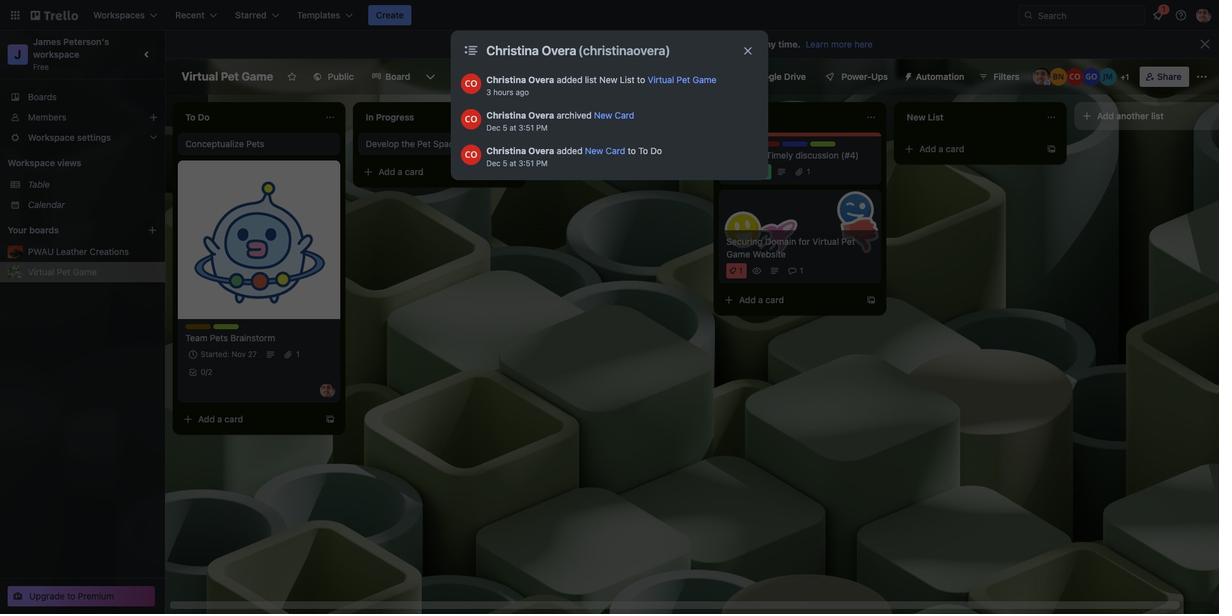 Task type: describe. For each thing, give the bounding box(es) containing it.
add a card button for create from template… icon
[[358, 162, 501, 182]]

add another list
[[1098, 111, 1164, 121]]

christina overa (christinaovera) image for archived
[[461, 109, 482, 130]]

your
[[8, 225, 27, 236]]

a for leftmost create from template… image
[[217, 414, 222, 425]]

pet right the
[[417, 138, 431, 149]]

christina for christina overa added new card to to do dec 5 at 3:51 pm
[[487, 145, 526, 156]]

filters
[[994, 71, 1020, 82]]

any
[[761, 39, 776, 50]]

change
[[663, 39, 695, 50]]

to
[[639, 145, 648, 156]]

pm inside christina overa archived new card dec 5 at 3:51 pm
[[536, 123, 548, 133]]

virtual pet game inside board name text field
[[182, 70, 273, 83]]

overa for christina overa archived new card dec 5 at 3:51 pm
[[529, 110, 555, 121]]

brainstorm
[[230, 333, 275, 344]]

christina overa (christinaovera) image
[[461, 74, 482, 94]]

Board name text field
[[175, 67, 280, 87]]

add for create from template… image to the top
[[920, 144, 937, 154]]

space™️
[[433, 138, 466, 149]]

customize views image
[[425, 71, 437, 83]]

+
[[1121, 72, 1126, 82]]

switch to… image
[[9, 9, 22, 22]]

james peterson (jamespeterson93) image inside primary element
[[1197, 8, 1212, 23]]

game down pwau leather creations
[[73, 267, 97, 278]]

board
[[386, 71, 411, 82]]

another
[[1117, 111, 1149, 121]]

team pets brainstorm link
[[186, 332, 333, 345]]

archived
[[557, 110, 592, 121]]

add board image
[[147, 226, 158, 236]]

peterson's
[[63, 36, 109, 47]]

3:51 inside christina overa archived new card dec 5 at 3:51 pm
[[519, 123, 534, 133]]

search image
[[1024, 10, 1034, 20]]

0 / 2
[[201, 368, 212, 377]]

filters button
[[975, 67, 1024, 87]]

is
[[558, 39, 565, 50]]

free
[[33, 62, 49, 72]]

conceptualize
[[186, 138, 244, 149]]

this
[[509, 39, 528, 50]]

virtual inside christina overa added list new list to virtual pet game 3 hours ago
[[648, 74, 675, 85]]

board
[[530, 39, 556, 50]]

dec inside christina overa added new card to to do dec 5 at 3:51 pm
[[487, 159, 501, 168]]

add a card button for create from template… image to the top
[[900, 139, 1042, 159]]

your boards with 2 items element
[[8, 223, 128, 238]]

timely
[[766, 150, 793, 161]]

public button
[[305, 67, 362, 87]]

new card link for archived
[[594, 110, 635, 121]]

visibility
[[711, 39, 748, 50]]

google drive
[[752, 71, 806, 82]]

james
[[33, 36, 61, 47]]

add a card button for create from template… image to the middle
[[719, 290, 861, 311]]

a for create from template… icon
[[398, 166, 403, 177]]

set
[[567, 39, 581, 50]]

pet inside securing domain for virtual pet game website
[[842, 236, 855, 247]]

its
[[698, 39, 708, 50]]

5 inside christina overa added new card to to do dec 5 at 3:51 pm
[[503, 159, 508, 168]]

ago
[[516, 88, 529, 97]]

0
[[201, 368, 206, 377]]

0 vertical spatial virtual pet game link
[[648, 74, 717, 85]]

3
[[487, 88, 491, 97]]

securing domain for virtual pet game website link
[[727, 236, 874, 261]]

list inside christina overa added list new list to virtual pet game 3 hours ago
[[585, 74, 597, 85]]

card for create from template… image to the middle
[[766, 295, 785, 306]]

pets for team
[[210, 333, 228, 344]]

workspace
[[8, 158, 55, 168]]

1 notification image
[[1151, 8, 1166, 23]]

share
[[1158, 71, 1182, 82]]

ups
[[872, 71, 888, 82]]

automation button
[[899, 67, 972, 87]]

share button
[[1140, 67, 1190, 87]]

upgrade to premium link
[[8, 587, 155, 607]]

pm inside christina overa added new card to to do dec 5 at 3:51 pm
[[536, 159, 548, 168]]

learn more here link
[[801, 39, 873, 50]]

virtual inside securing domain for virtual pet game website
[[813, 236, 839, 247]]

public
[[328, 71, 354, 82]]

pet down leather
[[57, 267, 70, 278]]

securing
[[727, 236, 763, 247]]

color: blue, title: "fyi" element
[[783, 142, 808, 151]]

add a card button for leftmost create from template… image
[[178, 410, 320, 430]]

added for added list new list to
[[557, 74, 583, 85]]

fyi
[[783, 142, 794, 151]]

boards link
[[0, 87, 165, 107]]

1 vertical spatial virtual pet game link
[[28, 266, 158, 279]]

Search field
[[1034, 6, 1145, 25]]

card for archived
[[615, 110, 635, 121]]

color: bold lime, title: "team task" element
[[213, 325, 252, 334]]

add inside button
[[1098, 111, 1115, 121]]

card for added
[[606, 145, 626, 156]]

calendar
[[28, 199, 65, 210]]

create button
[[368, 5, 412, 25]]

premium
[[78, 591, 114, 602]]

public.
[[595, 39, 625, 50]]

1 vertical spatial james peterson (jamespeterson93) image
[[1033, 68, 1051, 86]]

virtual inside board name text field
[[182, 70, 218, 83]]

develop
[[366, 138, 399, 149]]

add another list button
[[1075, 102, 1220, 130]]

task
[[235, 325, 252, 334]]

creations
[[90, 246, 129, 257]]

discussion
[[796, 150, 839, 161]]

game inside christina overa added list new list to virtual pet game 3 hours ago
[[693, 74, 717, 85]]

blocker for blocker - timely discussion (#4)
[[727, 150, 757, 161]]

new card link for added
[[585, 145, 626, 156]]

automation
[[916, 71, 965, 82]]

boards
[[29, 225, 59, 236]]

pet inside christina overa added list new list to virtual pet game 3 hours ago
[[677, 74, 691, 85]]

christina for christina overa (christinaovera)
[[487, 43, 539, 58]]

add a card for create from template… icon
[[379, 166, 424, 177]]

power-ups
[[842, 71, 888, 82]]

board link
[[364, 67, 418, 87]]

calendar link
[[28, 199, 158, 212]]

google
[[752, 71, 782, 82]]

views
[[57, 158, 81, 168]]

30
[[758, 167, 768, 177]]

pwau leather creations
[[28, 246, 129, 257]]

0 vertical spatial at
[[750, 39, 758, 50]]

the
[[402, 138, 415, 149]]



Task type: vqa. For each thing, say whether or not it's contained in the screenshot.
the Move link
no



Task type: locate. For each thing, give the bounding box(es) containing it.
0 horizontal spatial virtual pet game link
[[28, 266, 158, 279]]

2 3:51 from the top
[[519, 159, 534, 168]]

dec
[[487, 123, 501, 133], [487, 159, 501, 168]]

conceptualize pets
[[186, 138, 265, 149]]

overa inside christina overa added list new list to virtual pet game 3 hours ago
[[529, 74, 555, 85]]

game inside securing domain for virtual pet game website
[[727, 249, 751, 260]]

new down archived
[[585, 145, 604, 156]]

1 vertical spatial pm
[[536, 159, 548, 168]]

2 added from the top
[[557, 145, 583, 156]]

added inside christina overa added list new list to virtual pet game 3 hours ago
[[557, 74, 583, 85]]

at left any
[[750, 39, 758, 50]]

color: bold lime, title: none image
[[811, 142, 836, 147]]

3 christina from the top
[[487, 110, 526, 121]]

/
[[206, 368, 208, 377]]

christina inside christina overa added new card to to do dec 5 at 3:51 pm
[[487, 145, 526, 156]]

you
[[627, 39, 643, 50]]

add a card for create from template… image to the middle
[[739, 295, 785, 306]]

do
[[651, 145, 662, 156]]

pet right for
[[842, 236, 855, 247]]

overa up ago
[[529, 74, 555, 85]]

1 down securing domain for virtual pet game website link
[[800, 266, 804, 276]]

3:51 down ago
[[519, 123, 534, 133]]

develop the pet space™️ link
[[366, 138, 513, 151]]

0 horizontal spatial james peterson (jamespeterson93) image
[[320, 383, 335, 398]]

pm right create from template… icon
[[536, 159, 548, 168]]

2 vertical spatial at
[[510, 159, 517, 168]]

james peterson's workspace free
[[33, 36, 111, 72]]

0 vertical spatial added
[[557, 74, 583, 85]]

game down securing
[[727, 249, 751, 260]]

virtual
[[182, 70, 218, 83], [648, 74, 675, 85], [813, 236, 839, 247], [28, 267, 55, 278]]

a
[[578, 144, 583, 154], [939, 144, 944, 154], [398, 166, 403, 177], [759, 295, 764, 306], [217, 414, 222, 425]]

3:51 right create from template… icon
[[519, 159, 534, 168]]

at down ago
[[510, 123, 517, 133]]

1 vertical spatial added
[[557, 145, 583, 156]]

overa right this
[[542, 43, 577, 58]]

team for team pets brainstorm
[[186, 333, 208, 344]]

1 horizontal spatial virtual pet game
[[182, 70, 273, 83]]

virtual pet game link
[[648, 74, 717, 85], [28, 266, 158, 279]]

0 vertical spatial dec
[[487, 123, 501, 133]]

pwau
[[28, 246, 54, 257]]

blocker fyi
[[755, 142, 794, 151]]

nov left "30"
[[742, 167, 756, 177]]

2 vertical spatial james peterson (jamespeterson93) image
[[320, 383, 335, 398]]

to inside christina overa added list new list to virtual pet game 3 hours ago
[[637, 74, 646, 85]]

conceptualize pets link
[[186, 138, 333, 151]]

blocker inside blocker - timely discussion (#4) link
[[727, 150, 757, 161]]

overa inside christina overa archived new card dec 5 at 3:51 pm
[[529, 110, 555, 121]]

0 horizontal spatial team
[[186, 333, 208, 344]]

1 horizontal spatial list
[[1152, 111, 1164, 121]]

color: yellow, title: none image
[[186, 325, 211, 330]]

pm up christina overa added new card to to do dec 5 at 3:51 pm
[[536, 123, 548, 133]]

+ 1
[[1121, 72, 1130, 82]]

2 vertical spatial christina overa (christinaovera) image
[[461, 145, 482, 165]]

1 vertical spatial virtual pet game
[[28, 267, 97, 278]]

jeremy miller (jeremymiller198) image
[[1099, 68, 1117, 86]]

add for create from template… icon
[[379, 166, 395, 177]]

added down christina overa archived new card dec 5 at 3:51 pm
[[557, 145, 583, 156]]

new right archived
[[594, 110, 613, 121]]

3:51 inside christina overa added new card to to do dec 5 at 3:51 pm
[[519, 159, 534, 168]]

this board is set to public. you can change its visibility at any time. learn more here
[[509, 39, 873, 50]]

1 vertical spatial card
[[606, 145, 626, 156]]

0 vertical spatial new
[[600, 74, 618, 85]]

drive
[[784, 71, 806, 82]]

0 vertical spatial list
[[585, 74, 597, 85]]

1 right jeremy miller (jeremymiller198) icon
[[1126, 72, 1130, 82]]

pwau leather creations link
[[28, 246, 158, 259]]

0 vertical spatial james peterson (jamespeterson93) image
[[1197, 8, 1212, 23]]

0 vertical spatial christina overa (christinaovera) image
[[1066, 68, 1084, 86]]

virtual pet game link down change
[[648, 74, 717, 85]]

2 christina from the top
[[487, 74, 526, 85]]

2 vertical spatial new
[[585, 145, 604, 156]]

nov 30
[[742, 167, 768, 177]]

new left list
[[600, 74, 618, 85]]

new card link down christina overa added list new list to virtual pet game 3 hours ago
[[594, 110, 635, 121]]

to inside christina overa added new card to to do dec 5 at 3:51 pm
[[628, 145, 636, 156]]

5
[[503, 123, 508, 133], [503, 159, 508, 168]]

1 down securing
[[739, 266, 743, 276]]

add a card for leftmost create from template… image
[[198, 414, 243, 425]]

1 down team pets brainstorm link
[[296, 350, 300, 360]]

1 vertical spatial 5
[[503, 159, 508, 168]]

blocker left fyi
[[755, 142, 782, 151]]

game down its
[[693, 74, 717, 85]]

to
[[583, 39, 592, 50], [637, 74, 646, 85], [628, 145, 636, 156], [67, 591, 75, 602]]

virtual pet game link down the pwau leather creations link
[[28, 266, 158, 279]]

card inside christina overa added new card to to do dec 5 at 3:51 pm
[[606, 145, 626, 156]]

can
[[645, 39, 661, 50]]

team for team task
[[213, 325, 233, 334]]

power-ups button
[[817, 67, 896, 87]]

pet left the star or unstar board icon
[[221, 70, 239, 83]]

0 vertical spatial 5
[[503, 123, 508, 133]]

1 horizontal spatial team
[[213, 325, 233, 334]]

at down christina overa archived new card dec 5 at 3:51 pm
[[510, 159, 517, 168]]

1 horizontal spatial create from template… image
[[867, 295, 877, 306]]

added inside christina overa added new card to to do dec 5 at 3:51 pm
[[557, 145, 583, 156]]

5 inside christina overa archived new card dec 5 at 3:51 pm
[[503, 123, 508, 133]]

blocker for blocker fyi
[[755, 142, 782, 151]]

0 horizontal spatial pets
[[210, 333, 228, 344]]

website
[[753, 249, 786, 260]]

list
[[585, 74, 597, 85], [1152, 111, 1164, 121]]

1 vertical spatial new card link
[[585, 145, 626, 156]]

team task
[[213, 325, 252, 334]]

more
[[832, 39, 853, 50]]

james peterson (jamespeterson93) image
[[1197, 8, 1212, 23], [1033, 68, 1051, 86], [320, 383, 335, 398]]

blocker - timely discussion (#4)
[[727, 150, 859, 161]]

securing domain for virtual pet game website
[[727, 236, 855, 260]]

1 horizontal spatial pets
[[246, 138, 265, 149]]

1 3:51 from the top
[[519, 123, 534, 133]]

google drive button
[[731, 67, 814, 87]]

new inside christina overa archived new card dec 5 at 3:51 pm
[[594, 110, 613, 121]]

blocker - timely discussion (#4) link
[[727, 149, 874, 162]]

1 horizontal spatial nov
[[742, 167, 756, 177]]

to right "set"
[[583, 39, 592, 50]]

leather
[[56, 246, 87, 257]]

at
[[750, 39, 758, 50], [510, 123, 517, 133], [510, 159, 517, 168]]

ben nelson (bennelson96) image
[[1050, 68, 1068, 86]]

pet inside board name text field
[[221, 70, 239, 83]]

card for create from template… icon
[[405, 166, 424, 177]]

sm image
[[491, 39, 509, 51]]

new inside christina overa added list new list to virtual pet game 3 hours ago
[[600, 74, 618, 85]]

a for create from template… image to the middle
[[759, 295, 764, 306]]

show menu image
[[1196, 71, 1209, 83]]

add for leftmost create from template… image
[[198, 414, 215, 425]]

card left the to
[[606, 145, 626, 156]]

card for leftmost create from template… image
[[225, 414, 243, 425]]

overa down christina overa archived new card dec 5 at 3:51 pm
[[529, 145, 555, 156]]

overa for christina overa (christinaovera)
[[542, 43, 577, 58]]

christina overa added list new list to virtual pet game 3 hours ago
[[487, 74, 717, 97]]

blocker
[[755, 142, 782, 151], [727, 150, 757, 161]]

pet down change
[[677, 74, 691, 85]]

added down christina overa (christinaovera)
[[557, 74, 583, 85]]

game left the star or unstar board icon
[[242, 70, 273, 83]]

0 vertical spatial 3:51
[[519, 123, 534, 133]]

team left task
[[213, 325, 233, 334]]

list
[[620, 74, 635, 85]]

pets
[[246, 138, 265, 149], [210, 333, 228, 344]]

1 horizontal spatial james peterson (jamespeterson93) image
[[1033, 68, 1051, 86]]

2 dec from the top
[[487, 159, 501, 168]]

0 vertical spatial create from template… image
[[1047, 144, 1057, 154]]

1 pm from the top
[[536, 123, 548, 133]]

pets for conceptualize
[[246, 138, 265, 149]]

james peterson's workspace link
[[33, 36, 111, 60]]

to left the to
[[628, 145, 636, 156]]

add a card
[[559, 144, 604, 154], [920, 144, 965, 154], [379, 166, 424, 177], [739, 295, 785, 306], [198, 414, 243, 425]]

create from template… image
[[506, 167, 516, 177]]

1 vertical spatial 3:51
[[519, 159, 534, 168]]

gary orlando (garyorlando) image
[[1083, 68, 1101, 86]]

1 horizontal spatial virtual pet game link
[[648, 74, 717, 85]]

0 vertical spatial nov
[[742, 167, 756, 177]]

members
[[28, 112, 66, 123]]

christina inside christina overa archived new card dec 5 at 3:51 pm
[[487, 110, 526, 121]]

1 vertical spatial list
[[1152, 111, 1164, 121]]

members link
[[0, 107, 165, 128]]

dec inside christina overa archived new card dec 5 at 3:51 pm
[[487, 123, 501, 133]]

0 vertical spatial pm
[[536, 123, 548, 133]]

0 horizontal spatial list
[[585, 74, 597, 85]]

your boards
[[8, 225, 59, 236]]

0 vertical spatial new card link
[[594, 110, 635, 121]]

added for added
[[557, 145, 583, 156]]

0 vertical spatial virtual pet game
[[182, 70, 273, 83]]

new for added
[[585, 145, 604, 156]]

card inside christina overa archived new card dec 5 at 3:51 pm
[[615, 110, 635, 121]]

create
[[376, 10, 404, 20]]

add a card for create from template… image to the top
[[920, 144, 965, 154]]

1 vertical spatial create from template… image
[[867, 295, 877, 306]]

add for create from template… image to the middle
[[739, 295, 756, 306]]

1 vertical spatial pets
[[210, 333, 228, 344]]

a for create from template… image to the top
[[939, 144, 944, 154]]

nov inside option
[[742, 167, 756, 177]]

new card link left the to
[[585, 145, 626, 156]]

Nov 30 checkbox
[[727, 165, 772, 180]]

hours
[[494, 88, 514, 97]]

blocker up nov 30 option
[[727, 150, 757, 161]]

learn
[[806, 39, 829, 50]]

christina for christina overa archived new card dec 5 at 3:51 pm
[[487, 110, 526, 121]]

star or unstar board image
[[287, 72, 298, 82]]

1 christina from the top
[[487, 43, 539, 58]]

christina overa added new card to to do dec 5 at 3:51 pm
[[487, 145, 662, 168]]

team pets brainstorm
[[186, 333, 275, 344]]

christina
[[487, 43, 539, 58], [487, 74, 526, 85], [487, 110, 526, 121], [487, 145, 526, 156]]

4 christina from the top
[[487, 145, 526, 156]]

christina overa (christinaovera)
[[487, 43, 671, 58]]

1 5 from the top
[[503, 123, 508, 133]]

27
[[248, 350, 257, 360]]

1 vertical spatial new
[[594, 110, 613, 121]]

christina overa (christinaovera) image
[[1066, 68, 1084, 86], [461, 109, 482, 130], [461, 145, 482, 165]]

0 horizontal spatial virtual pet game
[[28, 267, 97, 278]]

table
[[28, 179, 50, 190]]

1 vertical spatial dec
[[487, 159, 501, 168]]

nov
[[742, 167, 756, 177], [232, 350, 246, 360]]

overa for christina overa added new card to to do dec 5 at 3:51 pm
[[529, 145, 555, 156]]

1 added from the top
[[557, 74, 583, 85]]

card for create from template… image to the top
[[946, 144, 965, 154]]

list down christina overa (christinaovera)
[[585, 74, 597, 85]]

christina overa (christinaovera) image for added
[[461, 145, 482, 165]]

overa
[[542, 43, 577, 58], [529, 74, 555, 85], [529, 110, 555, 121], [529, 145, 555, 156]]

0 vertical spatial card
[[615, 110, 635, 121]]

to right upgrade on the left
[[67, 591, 75, 602]]

2 pm from the top
[[536, 159, 548, 168]]

new for archived
[[594, 110, 613, 121]]

0 horizontal spatial create from template… image
[[325, 415, 335, 425]]

list inside add another list button
[[1152, 111, 1164, 121]]

boards
[[28, 91, 57, 102]]

1 down blocker - timely discussion (#4) link
[[807, 167, 811, 177]]

overa inside christina overa added new card to to do dec 5 at 3:51 pm
[[529, 145, 555, 156]]

new card link
[[594, 110, 635, 121], [585, 145, 626, 156]]

sm image
[[899, 67, 916, 84]]

pets up started:
[[210, 333, 228, 344]]

nov left "27" in the bottom of the page
[[232, 350, 246, 360]]

develop the pet space™️
[[366, 138, 466, 149]]

1 vertical spatial at
[[510, 123, 517, 133]]

1 vertical spatial nov
[[232, 350, 246, 360]]

dec down 3
[[487, 123, 501, 133]]

2 5 from the top
[[503, 159, 508, 168]]

list right another
[[1152, 111, 1164, 121]]

2 horizontal spatial create from template… image
[[1047, 144, 1057, 154]]

time.
[[779, 39, 801, 50]]

1 dec from the top
[[487, 123, 501, 133]]

dec left create from template… icon
[[487, 159, 501, 168]]

2 horizontal spatial james peterson (jamespeterson93) image
[[1197, 8, 1212, 23]]

overa for christina overa added list new list to virtual pet game 3 hours ago
[[529, 74, 555, 85]]

workspace views
[[8, 158, 81, 168]]

christina for christina overa added list new list to virtual pet game 3 hours ago
[[487, 74, 526, 85]]

new
[[600, 74, 618, 85], [594, 110, 613, 121], [585, 145, 604, 156]]

card
[[585, 144, 604, 154], [946, 144, 965, 154], [405, 166, 424, 177], [766, 295, 785, 306], [225, 414, 243, 425]]

overa down ago
[[529, 110, 555, 121]]

primary element
[[0, 0, 1220, 30]]

-
[[760, 150, 764, 161]]

table link
[[28, 179, 158, 191]]

new inside christina overa added new card to to do dec 5 at 3:51 pm
[[585, 145, 604, 156]]

christina inside christina overa added list new list to virtual pet game 3 hours ago
[[487, 74, 526, 85]]

game inside board name text field
[[242, 70, 273, 83]]

1 vertical spatial christina overa (christinaovera) image
[[461, 109, 482, 130]]

card down list
[[615, 110, 635, 121]]

at inside christina overa archived new card dec 5 at 3:51 pm
[[510, 123, 517, 133]]

here
[[855, 39, 873, 50]]

domain
[[765, 236, 797, 247]]

open information menu image
[[1175, 9, 1188, 22]]

create from template… image
[[1047, 144, 1057, 154], [867, 295, 877, 306], [325, 415, 335, 425]]

game
[[242, 70, 273, 83], [693, 74, 717, 85], [727, 249, 751, 260], [73, 267, 97, 278]]

0 vertical spatial pets
[[246, 138, 265, 149]]

color: red, title: "blocker" element
[[755, 142, 782, 151]]

team down color: yellow, title: none image
[[186, 333, 208, 344]]

power-
[[842, 71, 872, 82]]

(#4)
[[842, 150, 859, 161]]

pets right "conceptualize"
[[246, 138, 265, 149]]

2 vertical spatial create from template… image
[[325, 415, 335, 425]]

to right list
[[637, 74, 646, 85]]

0 horizontal spatial nov
[[232, 350, 246, 360]]

at inside christina overa added new card to to do dec 5 at 3:51 pm
[[510, 159, 517, 168]]



